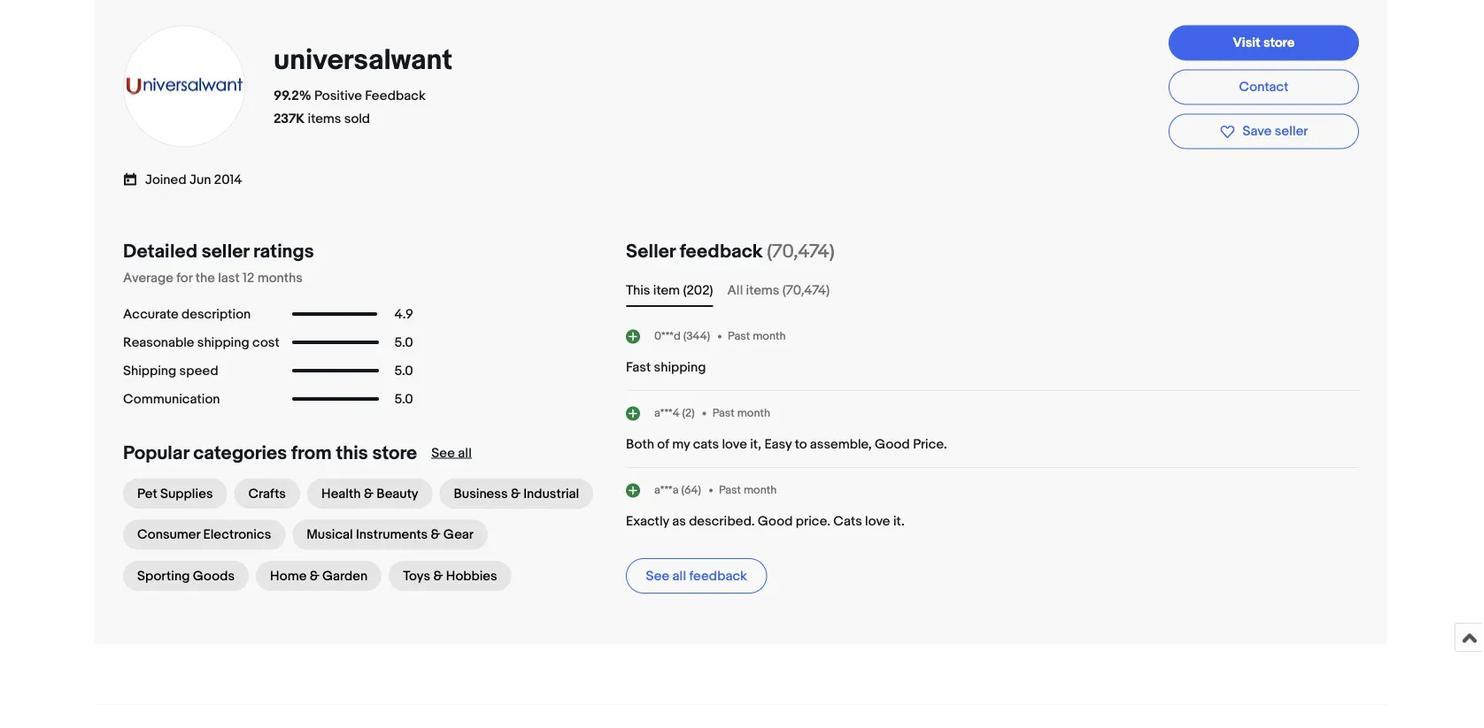 Task type: vqa. For each thing, say whether or not it's contained in the screenshot.


Task type: locate. For each thing, give the bounding box(es) containing it.
1 vertical spatial feedback
[[690, 569, 748, 585]]

past for shipping
[[728, 330, 751, 343]]

past for of
[[713, 407, 735, 421]]

& right health
[[364, 486, 374, 502]]

sporting goods
[[137, 569, 235, 585]]

(202)
[[683, 283, 714, 299]]

visit store link
[[1169, 25, 1360, 61]]

store right visit
[[1264, 34, 1295, 50]]

(70,474) up all items (70,474)
[[767, 240, 835, 263]]

1 vertical spatial shipping
[[654, 360, 706, 376]]

contact link
[[1169, 69, 1360, 105]]

all
[[458, 446, 472, 462], [673, 569, 687, 585]]

month for of
[[738, 407, 771, 421]]

(70,474)
[[767, 240, 835, 263], [783, 283, 830, 299]]

all for see all
[[458, 446, 472, 462]]

& right business on the bottom of the page
[[511, 486, 521, 502]]

categories
[[193, 442, 287, 465]]

99.2% positive feedback 237k items sold
[[274, 88, 426, 127]]

a***a
[[655, 484, 679, 498]]

1 vertical spatial 5.0
[[395, 363, 413, 379]]

love left the it.
[[866, 514, 891, 530]]

good left price.
[[875, 437, 910, 453]]

0 horizontal spatial love
[[722, 437, 747, 453]]

good left "price."
[[758, 514, 793, 530]]

accurate description
[[123, 306, 251, 322]]

exactly
[[626, 514, 670, 530]]

1 vertical spatial (70,474)
[[783, 283, 830, 299]]

store up beauty
[[372, 442, 417, 465]]

0 vertical spatial past
[[728, 330, 751, 343]]

1 horizontal spatial seller
[[1275, 123, 1309, 139]]

shipping
[[123, 363, 176, 379]]

seller for save
[[1275, 123, 1309, 139]]

2 5.0 from the top
[[395, 363, 413, 379]]

2 vertical spatial past
[[719, 484, 741, 498]]

reasonable shipping cost
[[123, 335, 280, 351]]

contact
[[1240, 79, 1289, 95]]

& for toys & hobbies
[[434, 569, 443, 585]]

0 vertical spatial see
[[432, 446, 455, 462]]

seller
[[1275, 123, 1309, 139], [202, 240, 249, 263]]

month up it,
[[738, 407, 771, 421]]

shipping down 0***d (344)
[[654, 360, 706, 376]]

0 horizontal spatial see
[[432, 446, 455, 462]]

good
[[875, 437, 910, 453], [758, 514, 793, 530]]

& right toys
[[434, 569, 443, 585]]

consumer electronics link
[[123, 520, 285, 551]]

1 vertical spatial month
[[738, 407, 771, 421]]

feedback
[[680, 240, 763, 263], [690, 569, 748, 585]]

business & industrial
[[454, 486, 579, 502]]

& right the home
[[310, 569, 319, 585]]

1 horizontal spatial good
[[875, 437, 910, 453]]

0 horizontal spatial store
[[372, 442, 417, 465]]

(70,474) right all
[[783, 283, 830, 299]]

past month for of
[[713, 407, 771, 421]]

12
[[243, 270, 254, 286]]

reasonable
[[123, 335, 194, 351]]

see inside 'link'
[[646, 569, 670, 585]]

2 vertical spatial 5.0
[[395, 392, 413, 407]]

1 5.0 from the top
[[395, 335, 413, 351]]

1 vertical spatial store
[[372, 442, 417, 465]]

1 vertical spatial past month
[[713, 407, 771, 421]]

2 vertical spatial past month
[[719, 484, 777, 498]]

1 horizontal spatial items
[[746, 283, 780, 299]]

all
[[728, 283, 743, 299]]

shipping down description
[[197, 335, 250, 351]]

seller
[[626, 240, 676, 263]]

0 vertical spatial 5.0
[[395, 335, 413, 351]]

toys & hobbies
[[403, 569, 497, 585]]

popular categories from this store
[[123, 442, 417, 465]]

past month for as
[[719, 484, 777, 498]]

crafts
[[249, 486, 286, 502]]

items
[[308, 111, 341, 127], [746, 283, 780, 299]]

items down positive
[[308, 111, 341, 127]]

1 vertical spatial items
[[746, 283, 780, 299]]

past for as
[[719, 484, 741, 498]]

detailed
[[123, 240, 198, 263]]

for
[[176, 270, 192, 286]]

all items (70,474)
[[728, 283, 830, 299]]

all up business on the bottom of the page
[[458, 446, 472, 462]]

save seller button
[[1169, 114, 1360, 149]]

love left it,
[[722, 437, 747, 453]]

universalwant link
[[274, 43, 459, 78]]

feedback up all
[[680, 240, 763, 263]]

industrial
[[524, 486, 579, 502]]

this
[[626, 283, 651, 299]]

1 horizontal spatial shipping
[[654, 360, 706, 376]]

1 vertical spatial see
[[646, 569, 670, 585]]

0 horizontal spatial all
[[458, 446, 472, 462]]

past right (344) at the left top of page
[[728, 330, 751, 343]]

joined
[[145, 172, 187, 188]]

0 vertical spatial feedback
[[680, 240, 763, 263]]

fast shipping
[[626, 360, 706, 376]]

past month down all
[[728, 330, 786, 343]]

1 vertical spatial all
[[673, 569, 687, 585]]

0 horizontal spatial shipping
[[197, 335, 250, 351]]

visit
[[1233, 34, 1261, 50]]

accurate
[[123, 306, 179, 322]]

1 horizontal spatial see
[[646, 569, 670, 585]]

musical instruments & gear
[[307, 527, 474, 543]]

month down all items (70,474)
[[753, 330, 786, 343]]

all inside 'link'
[[673, 569, 687, 585]]

0 vertical spatial all
[[458, 446, 472, 462]]

all down as
[[673, 569, 687, 585]]

& left the gear
[[431, 527, 441, 543]]

home
[[270, 569, 307, 585]]

a***a (64)
[[655, 484, 701, 498]]

shipping for reasonable
[[197, 335, 250, 351]]

seller right 'save'
[[1275, 123, 1309, 139]]

0 horizontal spatial good
[[758, 514, 793, 530]]

feedback down the described.
[[690, 569, 748, 585]]

gear
[[444, 527, 474, 543]]

sold
[[344, 111, 370, 127]]

0 vertical spatial items
[[308, 111, 341, 127]]

month up exactly as described.  good price. cats love it.
[[744, 484, 777, 498]]

tab list
[[626, 281, 1360, 300]]

2 vertical spatial month
[[744, 484, 777, 498]]

1 vertical spatial past
[[713, 407, 735, 421]]

2014
[[214, 172, 242, 188]]

feedback inside 'link'
[[690, 569, 748, 585]]

business
[[454, 486, 508, 502]]

all for see all feedback
[[673, 569, 687, 585]]

items right all
[[746, 283, 780, 299]]

0 vertical spatial seller
[[1275, 123, 1309, 139]]

toys & hobbies link
[[389, 562, 512, 592]]

item
[[654, 283, 680, 299]]

health & beauty
[[322, 486, 419, 502]]

musical instruments & gear link
[[293, 520, 488, 551]]

& for home & garden
[[310, 569, 319, 585]]

cats
[[834, 514, 863, 530]]

1 vertical spatial seller
[[202, 240, 249, 263]]

& for business & industrial
[[511, 486, 521, 502]]

0***d (344)
[[655, 330, 711, 343]]

1 horizontal spatial love
[[866, 514, 891, 530]]

(70,474) inside tab list
[[783, 283, 830, 299]]

see all link
[[432, 446, 472, 462]]

seller up 'last'
[[202, 240, 249, 263]]

0 vertical spatial store
[[1264, 34, 1295, 50]]

exactly as described.  good price. cats love it.
[[626, 514, 905, 530]]

see
[[432, 446, 455, 462], [646, 569, 670, 585]]

instruments
[[356, 527, 428, 543]]

see down exactly
[[646, 569, 670, 585]]

1 vertical spatial good
[[758, 514, 793, 530]]

shipping speed
[[123, 363, 218, 379]]

positive
[[314, 88, 362, 104]]

past month up exactly as described.  good price. cats love it.
[[719, 484, 777, 498]]

see up business on the bottom of the page
[[432, 446, 455, 462]]

seller feedback (70,474)
[[626, 240, 835, 263]]

0 vertical spatial good
[[875, 437, 910, 453]]

past right (2)
[[713, 407, 735, 421]]

musical
[[307, 527, 353, 543]]

seller inside button
[[1275, 123, 1309, 139]]

0 horizontal spatial items
[[308, 111, 341, 127]]

(64)
[[682, 484, 701, 498]]

0 vertical spatial (70,474)
[[767, 240, 835, 263]]

shipping
[[197, 335, 250, 351], [654, 360, 706, 376]]

past
[[728, 330, 751, 343], [713, 407, 735, 421], [719, 484, 741, 498]]

1 horizontal spatial store
[[1264, 34, 1295, 50]]

1 horizontal spatial all
[[673, 569, 687, 585]]

0 vertical spatial month
[[753, 330, 786, 343]]

0 horizontal spatial seller
[[202, 240, 249, 263]]

pet
[[137, 486, 157, 502]]

as
[[673, 514, 686, 530]]

past month up it,
[[713, 407, 771, 421]]

0 vertical spatial shipping
[[197, 335, 250, 351]]

&
[[364, 486, 374, 502], [511, 486, 521, 502], [431, 527, 441, 543], [310, 569, 319, 585], [434, 569, 443, 585]]

store
[[1264, 34, 1295, 50], [372, 442, 417, 465]]

past up the described.
[[719, 484, 741, 498]]

jun
[[190, 172, 211, 188]]

0 vertical spatial past month
[[728, 330, 786, 343]]



Task type: describe. For each thing, give the bounding box(es) containing it.
ratings
[[253, 240, 314, 263]]

universalwant
[[274, 43, 453, 78]]

fast
[[626, 360, 651, 376]]

5.0 for shipping
[[395, 335, 413, 351]]

5.0 for speed
[[395, 363, 413, 379]]

electronics
[[203, 527, 271, 543]]

from
[[291, 442, 332, 465]]

supplies
[[160, 486, 213, 502]]

both
[[626, 437, 655, 453]]

universalwant image
[[122, 24, 246, 148]]

0***d
[[655, 330, 681, 343]]

sporting
[[137, 569, 190, 585]]

average
[[123, 270, 173, 286]]

feedback
[[365, 88, 426, 104]]

tab list containing this item (202)
[[626, 281, 1360, 300]]

cost
[[252, 335, 280, 351]]

joined jun 2014
[[145, 172, 242, 188]]

3 5.0 from the top
[[395, 392, 413, 407]]

shipping for fast
[[654, 360, 706, 376]]

consumer electronics
[[137, 527, 271, 543]]

goods
[[193, 569, 235, 585]]

described.
[[689, 514, 755, 530]]

of
[[658, 437, 669, 453]]

average for the last 12 months
[[123, 270, 303, 286]]

(2)
[[683, 407, 695, 421]]

it.
[[894, 514, 905, 530]]

it,
[[750, 437, 762, 453]]

assemble,
[[810, 437, 872, 453]]

see all
[[432, 446, 472, 462]]

home & garden
[[270, 569, 368, 585]]

this item (202)
[[626, 283, 714, 299]]

beauty
[[377, 486, 419, 502]]

garden
[[322, 569, 368, 585]]

& for health & beauty
[[364, 486, 374, 502]]

toys
[[403, 569, 431, 585]]

(70,474) for all items (70,474)
[[783, 283, 830, 299]]

price.
[[796, 514, 831, 530]]

speed
[[179, 363, 218, 379]]

detailed seller ratings
[[123, 240, 314, 263]]

my
[[672, 437, 690, 453]]

visit store
[[1233, 34, 1295, 50]]

see for see all feedback
[[646, 569, 670, 585]]

sporting goods link
[[123, 562, 249, 592]]

home & garden link
[[256, 562, 382, 592]]

month for as
[[744, 484, 777, 498]]

text__icon wrapper image
[[123, 171, 145, 187]]

to
[[795, 437, 807, 453]]

seller for detailed
[[202, 240, 249, 263]]

price.
[[913, 437, 948, 453]]

the
[[195, 270, 215, 286]]

health
[[322, 486, 361, 502]]

99.2%
[[274, 88, 312, 104]]

(344)
[[684, 330, 711, 343]]

see all feedback
[[646, 569, 748, 585]]

see for see all
[[432, 446, 455, 462]]

business & industrial link
[[440, 479, 594, 509]]

popular
[[123, 442, 189, 465]]

months
[[257, 270, 303, 286]]

1 vertical spatial love
[[866, 514, 891, 530]]

health & beauty link
[[307, 479, 433, 509]]

a***4 (2)
[[655, 407, 695, 421]]

0 vertical spatial love
[[722, 437, 747, 453]]

hobbies
[[446, 569, 497, 585]]

save seller
[[1243, 123, 1309, 139]]

month for shipping
[[753, 330, 786, 343]]

a***4
[[655, 407, 680, 421]]

items inside 99.2% positive feedback 237k items sold
[[308, 111, 341, 127]]

save
[[1243, 123, 1272, 139]]

cats
[[693, 437, 719, 453]]

last
[[218, 270, 240, 286]]

past month for shipping
[[728, 330, 786, 343]]

see all feedback link
[[626, 559, 767, 594]]

(70,474) for seller feedback (70,474)
[[767, 240, 835, 263]]

this
[[336, 442, 368, 465]]

& inside "link"
[[431, 527, 441, 543]]

description
[[182, 306, 251, 322]]

both of my cats love it, easy to assemble, good price.
[[626, 437, 948, 453]]



